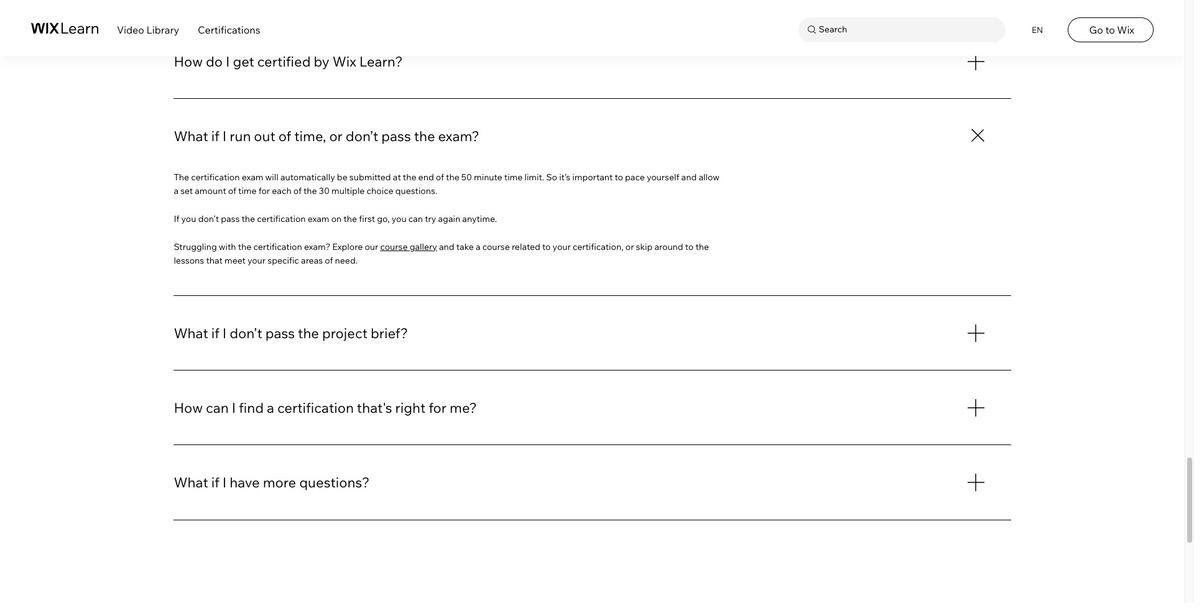 Task type: locate. For each thing, give the bounding box(es) containing it.
to inside the certification exam will automatically be submitted at the end of the 50 minute time limit. so it's important to pace yourself and allow a set amount of time for each of the 30 multiple choice questions.
[[615, 172, 623, 183]]

exam left on
[[308, 213, 329, 225]]

time left each
[[238, 186, 257, 197]]

brief?
[[371, 324, 408, 342]]

1 course from the left
[[380, 241, 408, 252]]

certification up specific
[[254, 241, 302, 252]]

0 vertical spatial a
[[174, 186, 179, 197]]

the
[[174, 172, 189, 183]]

or
[[329, 127, 343, 145], [626, 241, 634, 252]]

0 horizontal spatial pass
[[221, 213, 240, 225]]

0 vertical spatial pass
[[382, 127, 411, 145]]

1 horizontal spatial course
[[483, 241, 510, 252]]

can left find
[[206, 399, 229, 417]]

certification down each
[[257, 213, 306, 225]]

course inside and take a course related to your certification, or skip around to the lessons that meet your specific areas of need.
[[483, 241, 510, 252]]

specific
[[268, 255, 299, 266]]

0 horizontal spatial can
[[206, 399, 229, 417]]

of
[[279, 127, 291, 145], [436, 172, 444, 183], [228, 186, 236, 197], [294, 186, 302, 197], [325, 255, 333, 266]]

0 horizontal spatial don't
[[198, 213, 219, 225]]

to right go
[[1106, 23, 1115, 36]]

0 vertical spatial exam
[[242, 172, 263, 183]]

menu bar
[[0, 0, 1185, 56]]

1 horizontal spatial exam
[[308, 213, 329, 225]]

and inside and take a course related to your certification, or skip around to the lessons that meet your specific areas of need.
[[439, 241, 455, 252]]

certification up amount
[[191, 172, 240, 183]]

for down will
[[259, 186, 270, 197]]

more
[[263, 474, 296, 491]]

wix right by
[[333, 53, 356, 70]]

0 horizontal spatial wix
[[333, 53, 356, 70]]

1 vertical spatial if
[[211, 324, 220, 342]]

the inside and take a course related to your certification, or skip around to the lessons that meet your specific areas of need.
[[696, 241, 709, 252]]

1 horizontal spatial or
[[626, 241, 634, 252]]

certifications link
[[198, 23, 260, 36]]

Search text field
[[816, 22, 1003, 38]]

a inside and take a course related to your certification, or skip around to the lessons that meet your specific areas of need.
[[476, 241, 481, 252]]

0 vertical spatial or
[[329, 127, 343, 145]]

i for get
[[226, 53, 230, 70]]

of inside and take a course related to your certification, or skip around to the lessons that meet your specific areas of need.
[[325, 255, 333, 266]]

go to wix
[[1090, 23, 1135, 36]]

certification,
[[573, 241, 624, 252]]

a
[[174, 186, 179, 197], [476, 241, 481, 252], [267, 399, 274, 417]]

can
[[409, 213, 423, 225], [206, 399, 229, 417]]

what if i run out of time, or don't pass the exam?
[[174, 127, 480, 145]]

2 horizontal spatial a
[[476, 241, 481, 252]]

a inside the certification exam will automatically be submitted at the end of the 50 minute time limit. so it's important to pace yourself and allow a set amount of time for each of the 30 multiple choice questions.
[[174, 186, 179, 197]]

to inside 'link'
[[1106, 23, 1115, 36]]

0 horizontal spatial or
[[329, 127, 343, 145]]

2 if from the top
[[211, 324, 220, 342]]

0 vertical spatial time
[[504, 172, 523, 183]]

0 horizontal spatial for
[[259, 186, 270, 197]]

time
[[504, 172, 523, 183], [238, 186, 257, 197]]

1 horizontal spatial exam?
[[438, 127, 480, 145]]

0 horizontal spatial exam
[[242, 172, 263, 183]]

a right find
[[267, 399, 274, 417]]

struggling
[[174, 241, 217, 252]]

what if i don't pass the project brief?
[[174, 324, 408, 342]]

you right go,
[[392, 213, 407, 225]]

related
[[512, 241, 541, 252]]

0 horizontal spatial a
[[174, 186, 179, 197]]

find
[[239, 399, 264, 417]]

right
[[395, 399, 426, 417]]

2 vertical spatial don't
[[230, 324, 262, 342]]

1 you from the left
[[181, 213, 196, 225]]

3 if from the top
[[211, 474, 220, 491]]

how do i get certified by wix learn?
[[174, 53, 403, 70]]

try
[[425, 213, 436, 225]]

1 horizontal spatial don't
[[230, 324, 262, 342]]

run
[[230, 127, 251, 145]]

learn?
[[359, 53, 403, 70]]

by
[[314, 53, 330, 70]]

your
[[553, 241, 571, 252], [248, 255, 266, 266]]

1 horizontal spatial your
[[553, 241, 571, 252]]

if you don't pass the certification exam on the first go, you can try again anytime.
[[174, 213, 499, 225]]

1 horizontal spatial and
[[682, 172, 697, 183]]

3 what from the top
[[174, 474, 208, 491]]

go,
[[377, 213, 390, 225]]

time left limit.
[[504, 172, 523, 183]]

2 course from the left
[[483, 241, 510, 252]]

1 horizontal spatial can
[[409, 213, 423, 225]]

1 horizontal spatial you
[[392, 213, 407, 225]]

what if i have more questions?
[[174, 474, 370, 491]]

allow
[[699, 172, 720, 183]]

what for what if i have more questions?
[[174, 474, 208, 491]]

or left skip
[[626, 241, 634, 252]]

to
[[1106, 23, 1115, 36], [615, 172, 623, 183], [543, 241, 551, 252], [685, 241, 694, 252]]

1 vertical spatial wix
[[333, 53, 356, 70]]

1 vertical spatial your
[[248, 255, 266, 266]]

1 vertical spatial exam
[[308, 213, 329, 225]]

1 vertical spatial what
[[174, 324, 208, 342]]

out
[[254, 127, 275, 145]]

to left pace
[[615, 172, 623, 183]]

0 vertical spatial can
[[409, 213, 423, 225]]

2 vertical spatial what
[[174, 474, 208, 491]]

exam inside the certification exam will automatically be submitted at the end of the 50 minute time limit. so it's important to pace yourself and allow a set amount of time for each of the 30 multiple choice questions.
[[242, 172, 263, 183]]

exam left will
[[242, 172, 263, 183]]

be
[[337, 172, 348, 183]]

your right related
[[553, 241, 571, 252]]

if for don't
[[211, 324, 220, 342]]

0 horizontal spatial you
[[181, 213, 196, 225]]

gallery
[[410, 241, 437, 252]]

you right if
[[181, 213, 196, 225]]

limit.
[[525, 172, 544, 183]]

how
[[174, 53, 203, 70], [174, 399, 203, 417]]

time,
[[294, 127, 326, 145]]

struggling with the certification exam? explore our course gallery
[[174, 241, 437, 252]]

automatically
[[281, 172, 335, 183]]

0 vertical spatial exam?
[[438, 127, 480, 145]]

course left related
[[483, 241, 510, 252]]

1 vertical spatial a
[[476, 241, 481, 252]]

0 vertical spatial wix
[[1118, 23, 1135, 36]]

pass
[[382, 127, 411, 145], [221, 213, 240, 225], [265, 324, 295, 342]]

0 vertical spatial what
[[174, 127, 208, 145]]

for inside the certification exam will automatically be submitted at the end of the 50 minute time limit. so it's important to pace yourself and allow a set amount of time for each of the 30 multiple choice questions.
[[259, 186, 270, 197]]

2 vertical spatial if
[[211, 474, 220, 491]]

your right meet in the left of the page
[[248, 255, 266, 266]]

of right amount
[[228, 186, 236, 197]]

a left set
[[174, 186, 179, 197]]

wix inside go to wix 'link'
[[1118, 23, 1135, 36]]

minute
[[474, 172, 503, 183]]

menu bar containing video library
[[0, 0, 1185, 56]]

for
[[259, 186, 270, 197], [429, 399, 447, 417]]

course
[[380, 241, 408, 252], [483, 241, 510, 252]]

1 vertical spatial time
[[238, 186, 257, 197]]

2 you from the left
[[392, 213, 407, 225]]

wix
[[1118, 23, 1135, 36], [333, 53, 356, 70]]

yourself
[[647, 172, 680, 183]]

you
[[181, 213, 196, 225], [392, 213, 407, 225]]

0 horizontal spatial course
[[380, 241, 408, 252]]

1 vertical spatial pass
[[221, 213, 240, 225]]

certification left 'that's'
[[277, 399, 354, 417]]

and inside the certification exam will automatically be submitted at the end of the 50 minute time limit. so it's important to pace yourself and allow a set amount of time for each of the 30 multiple choice questions.
[[682, 172, 697, 183]]

if for run
[[211, 127, 220, 145]]

1 vertical spatial how
[[174, 399, 203, 417]]

questions?
[[299, 474, 370, 491]]

2 vertical spatial pass
[[265, 324, 295, 342]]

or right time,
[[329, 127, 343, 145]]

1 horizontal spatial wix
[[1118, 23, 1135, 36]]

if
[[211, 127, 220, 145], [211, 324, 220, 342], [211, 474, 220, 491]]

certification
[[191, 172, 240, 183], [257, 213, 306, 225], [254, 241, 302, 252], [277, 399, 354, 417]]

video
[[117, 23, 144, 36]]

for left me?
[[429, 399, 447, 417]]

anytime.
[[462, 213, 497, 225]]

2 what from the top
[[174, 324, 208, 342]]

0 vertical spatial if
[[211, 127, 220, 145]]

1 what from the top
[[174, 127, 208, 145]]

1 vertical spatial don't
[[198, 213, 219, 225]]

1 vertical spatial and
[[439, 241, 455, 252]]

of right end
[[436, 172, 444, 183]]

0 vertical spatial for
[[259, 186, 270, 197]]

1 vertical spatial or
[[626, 241, 634, 252]]

0 horizontal spatial exam?
[[304, 241, 330, 252]]

1 horizontal spatial for
[[429, 399, 447, 417]]

2 how from the top
[[174, 399, 203, 417]]

0 horizontal spatial and
[[439, 241, 455, 252]]

take
[[457, 241, 474, 252]]

1 how from the top
[[174, 53, 203, 70]]

the
[[414, 127, 435, 145], [403, 172, 417, 183], [446, 172, 460, 183], [304, 186, 317, 197], [242, 213, 255, 225], [344, 213, 357, 225], [238, 241, 252, 252], [696, 241, 709, 252], [298, 324, 319, 342]]

0 vertical spatial how
[[174, 53, 203, 70]]

a right take
[[476, 241, 481, 252]]

2 horizontal spatial don't
[[346, 127, 378, 145]]

2 vertical spatial a
[[267, 399, 274, 417]]

need.
[[335, 255, 358, 266]]

don't
[[346, 127, 378, 145], [198, 213, 219, 225], [230, 324, 262, 342]]

and left take
[[439, 241, 455, 252]]

of right areas
[[325, 255, 333, 266]]

0 vertical spatial and
[[682, 172, 697, 183]]

0 horizontal spatial your
[[248, 255, 266, 266]]

exam? up "50"
[[438, 127, 480, 145]]

exam
[[242, 172, 263, 183], [308, 213, 329, 225]]

wix right go
[[1118, 23, 1135, 36]]

what
[[174, 127, 208, 145], [174, 324, 208, 342], [174, 474, 208, 491]]

submitted
[[350, 172, 391, 183]]

1 horizontal spatial a
[[267, 399, 274, 417]]

exam? up areas
[[304, 241, 330, 252]]

and left allow
[[682, 172, 697, 183]]

and
[[682, 172, 697, 183], [439, 241, 455, 252]]

how for how can i find a certification that's right for me?
[[174, 399, 203, 417]]

can left try
[[409, 213, 423, 225]]

do
[[206, 53, 223, 70]]

areas
[[301, 255, 323, 266]]

1 if from the top
[[211, 127, 220, 145]]

course right our
[[380, 241, 408, 252]]



Task type: describe. For each thing, give the bounding box(es) containing it.
pace
[[625, 172, 645, 183]]

and take a course related to your certification, or skip around to the lessons that meet your specific areas of need.
[[174, 241, 709, 266]]

what for what if i don't pass the project brief?
[[174, 324, 208, 342]]

library
[[147, 23, 179, 36]]

course gallery link
[[380, 241, 437, 252]]

0 vertical spatial your
[[553, 241, 571, 252]]

2 horizontal spatial pass
[[382, 127, 411, 145]]

to right related
[[543, 241, 551, 252]]

at
[[393, 172, 401, 183]]

certifications
[[198, 23, 260, 36]]

on
[[331, 213, 342, 225]]

video library
[[117, 23, 179, 36]]

or inside and take a course related to your certification, or skip around to the lessons that meet your specific areas of need.
[[626, 241, 634, 252]]

1 vertical spatial exam?
[[304, 241, 330, 252]]

have
[[230, 474, 260, 491]]

of right each
[[294, 186, 302, 197]]

en
[[1032, 25, 1043, 35]]

video library link
[[117, 23, 179, 36]]

it's
[[559, 172, 571, 183]]

important
[[573, 172, 613, 183]]

1 horizontal spatial pass
[[265, 324, 295, 342]]

so
[[546, 172, 557, 183]]

of right out
[[279, 127, 291, 145]]

certification inside the certification exam will automatically be submitted at the end of the 50 minute time limit. so it's important to pace yourself and allow a set amount of time for each of the 30 multiple choice questions.
[[191, 172, 240, 183]]

how for how do i get certified by wix learn?
[[174, 53, 203, 70]]

1 vertical spatial for
[[429, 399, 447, 417]]

50
[[462, 172, 472, 183]]

go
[[1090, 23, 1104, 36]]

choice
[[367, 186, 394, 197]]

that
[[206, 255, 223, 266]]

go to wix link
[[1068, 17, 1154, 42]]

each
[[272, 186, 292, 197]]

end
[[418, 172, 434, 183]]

i for don't
[[223, 324, 227, 342]]

if
[[174, 213, 179, 225]]

how can i find a certification that's right for me?
[[174, 399, 477, 417]]

set
[[181, 186, 193, 197]]

the certification exam will automatically be submitted at the end of the 50 minute time limit. so it's important to pace yourself and allow a set amount of time for each of the 30 multiple choice questions.
[[174, 172, 720, 197]]

if for have
[[211, 474, 220, 491]]

meet
[[225, 255, 246, 266]]

project
[[322, 324, 368, 342]]

0 vertical spatial don't
[[346, 127, 378, 145]]

our
[[365, 241, 378, 252]]

around
[[655, 241, 684, 252]]

skip
[[636, 241, 653, 252]]

i for run
[[223, 127, 227, 145]]

me?
[[450, 399, 477, 417]]

lessons
[[174, 255, 204, 266]]

i for have
[[223, 474, 227, 491]]

explore
[[332, 241, 363, 252]]

30 multiple
[[319, 186, 365, 197]]

get
[[233, 53, 254, 70]]

again
[[438, 213, 461, 225]]

with
[[219, 241, 236, 252]]

1 vertical spatial can
[[206, 399, 229, 417]]

questions.
[[395, 186, 438, 197]]

amount
[[195, 186, 226, 197]]

1 horizontal spatial time
[[504, 172, 523, 183]]

0 horizontal spatial time
[[238, 186, 257, 197]]

that's
[[357, 399, 392, 417]]

to right around
[[685, 241, 694, 252]]

i for find
[[232, 399, 236, 417]]

en button
[[1024, 17, 1049, 42]]

will
[[265, 172, 279, 183]]

what for what if i run out of time, or don't pass the exam?
[[174, 127, 208, 145]]

certified
[[257, 53, 311, 70]]

first
[[359, 213, 375, 225]]



Task type: vqa. For each thing, say whether or not it's contained in the screenshot.
EN button
yes



